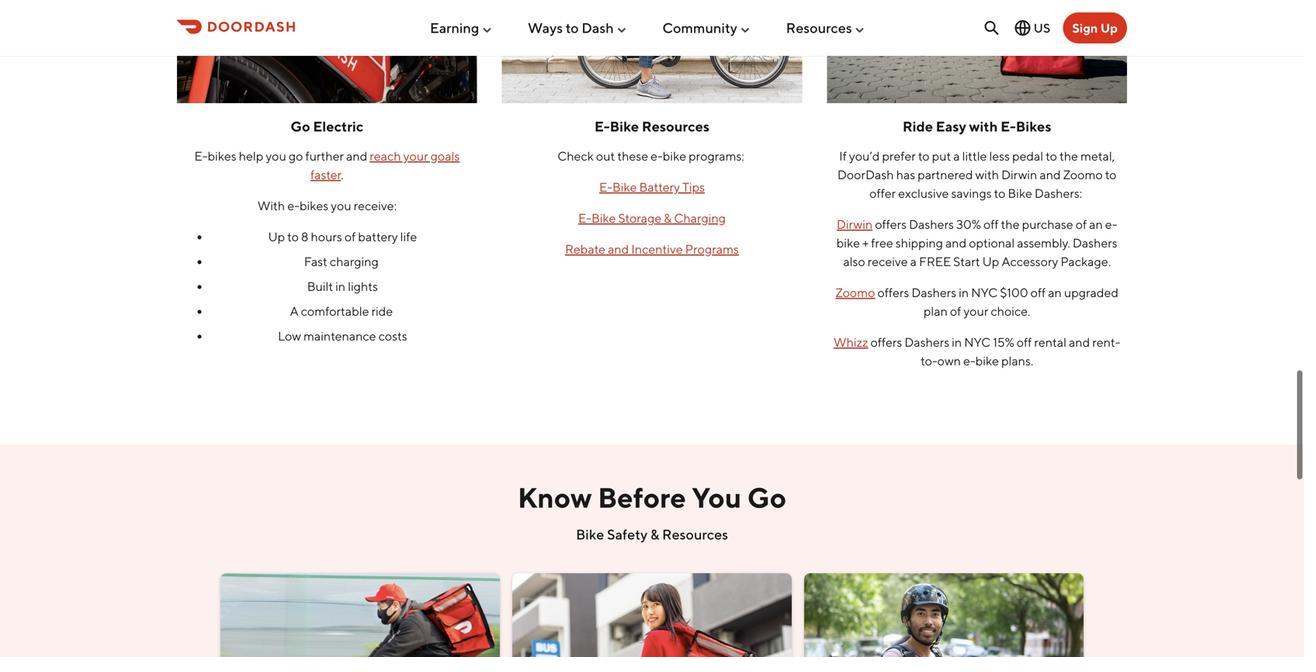 Task type: describe. For each thing, give the bounding box(es) containing it.
battery
[[358, 230, 398, 244]]

these
[[618, 149, 649, 163]]

check out these e-bike programs:
[[558, 149, 747, 163]]

metal,
[[1081, 149, 1115, 163]]

programs
[[686, 242, 739, 257]]

zoomo link
[[836, 285, 876, 300]]

dashers up package.
[[1073, 236, 1118, 250]]

a comfortable ride
[[290, 304, 395, 319]]

community link
[[663, 13, 752, 42]]

zoomo inside if you'd prefer to put a little less pedal to the metal, doordash has partnered with dirwin and zoomo to offer exclusive savings to bike dashers:
[[1064, 167, 1103, 182]]

to right pedal
[[1046, 149, 1058, 163]]

sign
[[1073, 21, 1099, 35]]

dirwin inside if you'd prefer to put a little less pedal to the metal, doordash has partnered with dirwin and zoomo to offer exclusive savings to bike dashers:
[[1002, 167, 1038, 182]]

built in lights
[[307, 279, 378, 294]]

programs:
[[689, 149, 745, 163]]

start
[[954, 254, 981, 269]]

earning link
[[430, 13, 493, 42]]

you for go
[[266, 149, 286, 163]]

help
[[239, 149, 264, 163]]

+
[[863, 236, 869, 250]]

partnered
[[918, 167, 974, 182]]

us
[[1034, 21, 1051, 35]]

ways to dash link
[[528, 13, 628, 42]]

rebate
[[565, 242, 606, 257]]

your inside reach your goals faster
[[404, 149, 428, 163]]

e- for e-bikes help you go further and
[[194, 149, 208, 163]]

reach
[[370, 149, 401, 163]]

ride easy with e-bikes
[[903, 118, 1052, 135]]

e-bike battery tips
[[600, 180, 705, 195]]

dx spotlight hiro1 image
[[805, 574, 1084, 658]]

also
[[844, 254, 866, 269]]

low
[[278, 329, 301, 344]]

less
[[990, 149, 1010, 163]]

e-bike battery tips link
[[600, 180, 705, 195]]

storage
[[619, 211, 662, 226]]

the inside offers dashers 30% off the purchase of an e- bike + free shipping and optional assembly. dashers also receive a free start up accessory package.
[[1002, 217, 1020, 232]]

e-bike storage & charging link
[[579, 211, 726, 226]]

out
[[596, 149, 615, 163]]

before
[[598, 482, 687, 515]]

shipping
[[896, 236, 944, 250]]

dashers:
[[1035, 186, 1083, 201]]

1 horizontal spatial &
[[664, 211, 672, 226]]

whizz offers dashers in nyc 15% off rental and rent- to-own e-bike plans.
[[834, 335, 1121, 369]]

to right savings
[[995, 186, 1006, 201]]

e- inside offers dashers 30% off the purchase of an e- bike + free shipping and optional assembly. dashers also receive a free start up accessory package.
[[1106, 217, 1118, 232]]

15%
[[994, 335, 1015, 350]]

community
[[663, 20, 738, 36]]

sign up button
[[1064, 12, 1128, 43]]

twocolumnfeature japan9 dx image
[[513, 574, 792, 658]]

to left put
[[919, 149, 930, 163]]

and inside offers dashers 30% off the purchase of an e- bike + free shipping and optional assembly. dashers also receive a free start up accessory package.
[[946, 236, 967, 250]]

whizz
[[834, 335, 869, 350]]

dirwin link
[[837, 217, 873, 232]]

up inside button
[[1101, 21, 1118, 35]]

your inside "zoomo offers dashers in nyc $100 off an upgraded plan of your choice."
[[964, 304, 989, 319]]

know
[[518, 482, 592, 515]]

.
[[341, 167, 344, 182]]

bike inside offers dashers 30% off the purchase of an e- bike + free shipping and optional assembly. dashers also receive a free start up accessory package.
[[837, 236, 861, 250]]

offers for zoomo
[[878, 285, 910, 300]]

easy
[[936, 118, 967, 135]]

plan
[[924, 304, 948, 319]]

0 vertical spatial with
[[970, 118, 998, 135]]

charging
[[674, 211, 726, 226]]

choice.
[[991, 304, 1031, 319]]

go
[[289, 149, 303, 163]]

1 vertical spatial &
[[651, 527, 660, 543]]

nyc for choice.
[[972, 285, 998, 300]]

free
[[920, 254, 952, 269]]

ways
[[528, 20, 563, 36]]

bike for e-bike battery tips
[[613, 180, 637, 195]]

upgraded
[[1065, 285, 1119, 300]]

incentive
[[632, 242, 683, 257]]

to left 8
[[287, 230, 299, 244]]

0 horizontal spatial dirwin
[[837, 217, 873, 232]]

bike for e-bike storage & charging
[[592, 211, 616, 226]]

in for whizz
[[952, 335, 962, 350]]

0 vertical spatial resources
[[786, 20, 853, 36]]

earning
[[430, 20, 479, 36]]

$100
[[1001, 285, 1029, 300]]

up inside offers dashers 30% off the purchase of an e- bike + free shipping and optional assembly. dashers also receive a free start up accessory package.
[[983, 254, 1000, 269]]

bike inside whizz offers dashers in nyc 15% off rental and rent- to-own e-bike plans.
[[976, 354, 1000, 369]]

in right "built"
[[336, 279, 346, 294]]

comfortable
[[301, 304, 369, 319]]

with
[[258, 198, 285, 213]]

put
[[932, 149, 952, 163]]

reach your goals faster
[[311, 149, 460, 182]]

nyc for e-
[[965, 335, 991, 350]]

built
[[307, 279, 333, 294]]

rebate and incentive programs link
[[565, 242, 739, 257]]

a
[[290, 304, 299, 319]]

battery
[[640, 180, 680, 195]]

e- for e-bike resources
[[595, 118, 610, 135]]

offers inside offers dashers 30% off the purchase of an e- bike + free shipping and optional assembly. dashers also receive a free start up accessory package.
[[875, 217, 907, 232]]

au bike dx au zoomo red bike image
[[177, 0, 477, 103]]

a inside offers dashers 30% off the purchase of an e- bike + free shipping and optional assembly. dashers also receive a free start up accessory package.
[[911, 254, 917, 269]]

charging
[[330, 254, 379, 269]]

rebate and incentive programs
[[565, 242, 739, 257]]

you
[[692, 482, 742, 515]]

e-bike storage & charging
[[579, 211, 726, 226]]

e- for e-bike storage & charging
[[579, 211, 592, 226]]

purchase
[[1023, 217, 1074, 232]]

ride
[[903, 118, 934, 135]]

to down metal,
[[1106, 167, 1117, 182]]

optional
[[969, 236, 1015, 250]]

resources link
[[786, 13, 867, 42]]

1 vertical spatial bikes
[[300, 198, 329, 213]]

and left reach
[[346, 149, 368, 163]]

dashers inside whizz offers dashers in nyc 15% off rental and rent- to-own e-bike plans.
[[905, 335, 950, 350]]

twocolumnfeature japan2 dx image
[[221, 574, 500, 658]]



Task type: vqa. For each thing, say whether or not it's contained in the screenshot.
or to the bottom
no



Task type: locate. For each thing, give the bounding box(es) containing it.
bike up these
[[610, 118, 639, 135]]

the
[[1060, 149, 1079, 163], [1002, 217, 1020, 232]]

0 vertical spatial off
[[984, 217, 999, 232]]

bike left +
[[837, 236, 861, 250]]

offers for whizz
[[871, 335, 903, 350]]

and inside if you'd prefer to put a little less pedal to the metal, doordash has partnered with dirwin and zoomo to offer exclusive savings to bike dashers:
[[1040, 167, 1061, 182]]

ways to dash
[[528, 20, 614, 36]]

of right the "purchase"
[[1076, 217, 1087, 232]]

0 horizontal spatial up
[[268, 230, 285, 244]]

and left rent-
[[1069, 335, 1091, 350]]

2 vertical spatial resources
[[662, 527, 729, 543]]

1 vertical spatial an
[[1049, 285, 1062, 300]]

1 horizontal spatial you
[[331, 198, 352, 213]]

prefer
[[883, 149, 916, 163]]

savings
[[952, 186, 992, 201]]

1 vertical spatial with
[[976, 167, 1000, 182]]

1 vertical spatial up
[[268, 230, 285, 244]]

30%
[[957, 217, 982, 232]]

bike inside if you'd prefer to put a little less pedal to the metal, doordash has partnered with dirwin and zoomo to offer exclusive savings to bike dashers:
[[1008, 186, 1033, 201]]

e- right with
[[288, 198, 300, 213]]

rental
[[1035, 335, 1067, 350]]

e- down out at left top
[[600, 180, 613, 195]]

your left choice.
[[964, 304, 989, 319]]

of inside offers dashers 30% off the purchase of an e- bike + free shipping and optional assembly. dashers also receive a free start up accessory package.
[[1076, 217, 1087, 232]]

bike down 15% on the bottom right of the page
[[976, 354, 1000, 369]]

0 vertical spatial go
[[291, 118, 310, 135]]

with down less
[[976, 167, 1000, 182]]

0 vertical spatial dirwin
[[1002, 167, 1038, 182]]

offers down receive
[[878, 285, 910, 300]]

up left 8
[[268, 230, 285, 244]]

your left goals
[[404, 149, 428, 163]]

an up package.
[[1090, 217, 1103, 232]]

in inside "zoomo offers dashers in nyc $100 off an upgraded plan of your choice."
[[959, 285, 969, 300]]

1 horizontal spatial a
[[954, 149, 960, 163]]

e- up less
[[1001, 118, 1016, 135]]

the inside if you'd prefer to put a little less pedal to the metal, doordash has partnered with dirwin and zoomo to offer exclusive savings to bike dashers:
[[1060, 149, 1079, 163]]

1 horizontal spatial bike
[[837, 236, 861, 250]]

off for 15%
[[1017, 335, 1032, 350]]

zoomo down also
[[836, 285, 876, 300]]

bike down these
[[613, 180, 637, 195]]

bike up rebate
[[592, 211, 616, 226]]

electric
[[313, 118, 364, 135]]

resources
[[786, 20, 853, 36], [642, 118, 710, 135], [662, 527, 729, 543]]

2 vertical spatial off
[[1017, 335, 1032, 350]]

1 vertical spatial bike
[[837, 236, 861, 250]]

0 horizontal spatial a
[[911, 254, 917, 269]]

an inside "zoomo offers dashers in nyc $100 off an upgraded plan of your choice."
[[1049, 285, 1062, 300]]

nyc
[[972, 285, 998, 300], [965, 335, 991, 350]]

offers
[[875, 217, 907, 232], [878, 285, 910, 300], [871, 335, 903, 350]]

bikes
[[1016, 118, 1052, 135]]

bike up battery
[[663, 149, 687, 163]]

&
[[664, 211, 672, 226], [651, 527, 660, 543]]

the up optional
[[1002, 217, 1020, 232]]

goals
[[431, 149, 460, 163]]

8
[[301, 230, 309, 244]]

an for upgraded
[[1049, 285, 1062, 300]]

life
[[401, 230, 417, 244]]

fast
[[304, 254, 328, 269]]

you down .
[[331, 198, 352, 213]]

up to 8 hours of battery life
[[268, 230, 417, 244]]

0 vertical spatial zoomo
[[1064, 167, 1103, 182]]

zoomo inside "zoomo offers dashers in nyc $100 off an upgraded plan of your choice."
[[836, 285, 876, 300]]

and inside whizz offers dashers in nyc 15% off rental and rent- to-own e-bike plans.
[[1069, 335, 1091, 350]]

2 horizontal spatial up
[[1101, 21, 1118, 35]]

off up plans.
[[1017, 335, 1032, 350]]

in down start
[[959, 285, 969, 300]]

and right rebate
[[608, 242, 629, 257]]

1 horizontal spatial up
[[983, 254, 1000, 269]]

1 vertical spatial resources
[[642, 118, 710, 135]]

e- right these
[[651, 149, 663, 163]]

fast charging
[[304, 254, 381, 269]]

bike down pedal
[[1008, 186, 1033, 201]]

0 horizontal spatial your
[[404, 149, 428, 163]]

pedal
[[1013, 149, 1044, 163]]

rent-
[[1093, 335, 1121, 350]]

0 horizontal spatial you
[[266, 149, 286, 163]]

bikes up 8
[[300, 198, 329, 213]]

1 vertical spatial a
[[911, 254, 917, 269]]

e- up out at left top
[[595, 118, 610, 135]]

e- up package.
[[1106, 217, 1118, 232]]

of right hours
[[345, 230, 356, 244]]

you'd
[[850, 149, 880, 163]]

with inside if you'd prefer to put a little less pedal to the metal, doordash has partnered with dirwin and zoomo to offer exclusive savings to bike dashers:
[[976, 167, 1000, 182]]

ride
[[372, 304, 393, 319]]

check
[[558, 149, 594, 163]]

0 vertical spatial bike
[[663, 149, 687, 163]]

0 vertical spatial nyc
[[972, 285, 998, 300]]

an for e-
[[1090, 217, 1103, 232]]

an left upgraded
[[1049, 285, 1062, 300]]

up right sign on the top right of page
[[1101, 21, 1118, 35]]

to left dash
[[566, 20, 579, 36]]

to-
[[921, 354, 938, 369]]

e-bikes help you go further and
[[194, 149, 370, 163]]

bikes
[[208, 149, 237, 163], [300, 198, 329, 213]]

& right safety
[[651, 527, 660, 543]]

receive:
[[354, 198, 397, 213]]

go right you
[[748, 482, 787, 515]]

1 horizontal spatial go
[[748, 482, 787, 515]]

in
[[336, 279, 346, 294], [959, 285, 969, 300], [952, 335, 962, 350]]

assembly.
[[1018, 236, 1071, 250]]

1 vertical spatial you
[[331, 198, 352, 213]]

low maintenance costs
[[278, 329, 407, 344]]

1 horizontal spatial dirwin
[[1002, 167, 1038, 182]]

offers inside whizz offers dashers in nyc 15% off rental and rent- to-own e-bike plans.
[[871, 335, 903, 350]]

1 horizontal spatial zoomo
[[1064, 167, 1103, 182]]

zoomo down metal,
[[1064, 167, 1103, 182]]

receive
[[868, 254, 908, 269]]

nyc left 15% on the bottom right of the page
[[965, 335, 991, 350]]

1 vertical spatial your
[[964, 304, 989, 319]]

own
[[938, 354, 961, 369]]

sign up
[[1073, 21, 1118, 35]]

accessory
[[1002, 254, 1059, 269]]

up down optional
[[983, 254, 1000, 269]]

you left go
[[266, 149, 286, 163]]

0 vertical spatial an
[[1090, 217, 1103, 232]]

the left metal,
[[1060, 149, 1079, 163]]

1 vertical spatial go
[[748, 482, 787, 515]]

dashers
[[910, 217, 954, 232], [1073, 236, 1118, 250], [912, 285, 957, 300], [905, 335, 950, 350]]

nyc inside whizz offers dashers in nyc 15% off rental and rent- to-own e-bike plans.
[[965, 335, 991, 350]]

1 horizontal spatial of
[[951, 304, 962, 319]]

in inside whizz offers dashers in nyc 15% off rental and rent- to-own e-bike plans.
[[952, 335, 962, 350]]

of right "plan"
[[951, 304, 962, 319]]

1 horizontal spatial the
[[1060, 149, 1079, 163]]

0 horizontal spatial go
[[291, 118, 310, 135]]

tips
[[683, 180, 705, 195]]

if
[[840, 149, 847, 163]]

plans.
[[1002, 354, 1034, 369]]

2 vertical spatial bike
[[976, 354, 1000, 369]]

1 vertical spatial the
[[1002, 217, 1020, 232]]

off for $100
[[1031, 285, 1046, 300]]

and up dashers:
[[1040, 167, 1061, 182]]

e-bike resources
[[595, 118, 710, 135]]

1 horizontal spatial your
[[964, 304, 989, 319]]

dx zoomo 3 image
[[827, 0, 1128, 103]]

to
[[566, 20, 579, 36], [919, 149, 930, 163], [1046, 149, 1058, 163], [1106, 167, 1117, 182], [995, 186, 1006, 201], [287, 230, 299, 244]]

e- inside whizz offers dashers in nyc 15% off rental and rent- to-own e-bike plans.
[[964, 354, 976, 369]]

if you'd prefer to put a little less pedal to the metal, doordash has partnered with dirwin and zoomo to offer exclusive savings to bike dashers:
[[838, 149, 1117, 201]]

with up little
[[970, 118, 998, 135]]

0 vertical spatial a
[[954, 149, 960, 163]]

a down shipping
[[911, 254, 917, 269]]

e- for e-bike battery tips
[[600, 180, 613, 195]]

costs
[[379, 329, 407, 344]]

1 horizontal spatial an
[[1090, 217, 1103, 232]]

off inside "zoomo offers dashers in nyc $100 off an upgraded plan of your choice."
[[1031, 285, 1046, 300]]

& right storage
[[664, 211, 672, 226]]

0 horizontal spatial &
[[651, 527, 660, 543]]

2 vertical spatial up
[[983, 254, 1000, 269]]

dirwin up +
[[837, 217, 873, 232]]

0 vertical spatial you
[[266, 149, 286, 163]]

an
[[1090, 217, 1103, 232], [1049, 285, 1062, 300]]

2 horizontal spatial bike
[[976, 354, 1000, 369]]

of inside "zoomo offers dashers in nyc $100 off an upgraded plan of your choice."
[[951, 304, 962, 319]]

in for zoomo
[[959, 285, 969, 300]]

0 vertical spatial up
[[1101, 21, 1118, 35]]

go up go
[[291, 118, 310, 135]]

zoomo offers dashers in nyc $100 off an upgraded plan of your choice.
[[836, 285, 1119, 319]]

offers right the whizz link on the bottom right
[[871, 335, 903, 350]]

1 vertical spatial dirwin
[[837, 217, 873, 232]]

know before you go
[[518, 482, 787, 515]]

0 vertical spatial the
[[1060, 149, 1079, 163]]

dx spotlight khanin2 image
[[502, 0, 803, 103]]

has
[[897, 167, 916, 182]]

go electric
[[291, 118, 364, 135]]

offers dashers 30% off the purchase of an e- bike + free shipping and optional assembly. dashers also receive a free start up accessory package.
[[837, 217, 1118, 269]]

faster
[[311, 167, 341, 182]]

0 vertical spatial offers
[[875, 217, 907, 232]]

bike left safety
[[576, 527, 605, 543]]

in up own
[[952, 335, 962, 350]]

off inside offers dashers 30% off the purchase of an e- bike + free shipping and optional assembly. dashers also receive a free start up accessory package.
[[984, 217, 999, 232]]

a
[[954, 149, 960, 163], [911, 254, 917, 269]]

off inside whizz offers dashers in nyc 15% off rental and rent- to-own e-bike plans.
[[1017, 335, 1032, 350]]

0 horizontal spatial bikes
[[208, 149, 237, 163]]

1 vertical spatial offers
[[878, 285, 910, 300]]

nyc inside "zoomo offers dashers in nyc $100 off an upgraded plan of your choice."
[[972, 285, 998, 300]]

0 horizontal spatial bike
[[663, 149, 687, 163]]

dashers up "plan"
[[912, 285, 957, 300]]

0 horizontal spatial of
[[345, 230, 356, 244]]

e- left help
[[194, 149, 208, 163]]

safety
[[607, 527, 648, 543]]

lights
[[348, 279, 378, 294]]

exclusive
[[899, 186, 949, 201]]

0 horizontal spatial zoomo
[[836, 285, 876, 300]]

you
[[266, 149, 286, 163], [331, 198, 352, 213]]

package.
[[1061, 254, 1111, 269]]

hours
[[311, 230, 342, 244]]

dashers up shipping
[[910, 217, 954, 232]]

0 vertical spatial &
[[664, 211, 672, 226]]

0 horizontal spatial an
[[1049, 285, 1062, 300]]

off right $100
[[1031, 285, 1046, 300]]

2 vertical spatial offers
[[871, 335, 903, 350]]

0 vertical spatial your
[[404, 149, 428, 163]]

e- right own
[[964, 354, 976, 369]]

a inside if you'd prefer to put a little less pedal to the metal, doordash has partnered with dirwin and zoomo to offer exclusive savings to bike dashers:
[[954, 149, 960, 163]]

1 vertical spatial zoomo
[[836, 285, 876, 300]]

you for receive:
[[331, 198, 352, 213]]

bike for e-bike resources
[[610, 118, 639, 135]]

offers inside "zoomo offers dashers in nyc $100 off an upgraded plan of your choice."
[[878, 285, 910, 300]]

bikes left help
[[208, 149, 237, 163]]

dashers up to-
[[905, 335, 950, 350]]

offer
[[870, 186, 896, 201]]

1 vertical spatial nyc
[[965, 335, 991, 350]]

whizz link
[[834, 335, 869, 350]]

2 horizontal spatial of
[[1076, 217, 1087, 232]]

your
[[404, 149, 428, 163], [964, 304, 989, 319]]

dash
[[582, 20, 614, 36]]

e-
[[595, 118, 610, 135], [1001, 118, 1016, 135], [194, 149, 208, 163], [600, 180, 613, 195], [579, 211, 592, 226]]

and up start
[[946, 236, 967, 250]]

dashers inside "zoomo offers dashers in nyc $100 off an upgraded plan of your choice."
[[912, 285, 957, 300]]

off up optional
[[984, 217, 999, 232]]

an inside offers dashers 30% off the purchase of an e- bike + free shipping and optional assembly. dashers also receive a free start up accessory package.
[[1090, 217, 1103, 232]]

maintenance
[[304, 329, 376, 344]]

nyc left $100
[[972, 285, 998, 300]]

globe line image
[[1014, 19, 1033, 37]]

1 vertical spatial off
[[1031, 285, 1046, 300]]

reach your goals faster link
[[311, 149, 460, 182]]

off
[[984, 217, 999, 232], [1031, 285, 1046, 300], [1017, 335, 1032, 350]]

a right put
[[954, 149, 960, 163]]

offers up free
[[875, 217, 907, 232]]

dirwin down pedal
[[1002, 167, 1038, 182]]

1 horizontal spatial bikes
[[300, 198, 329, 213]]

0 horizontal spatial the
[[1002, 217, 1020, 232]]

0 vertical spatial bikes
[[208, 149, 237, 163]]

e- up rebate
[[579, 211, 592, 226]]



